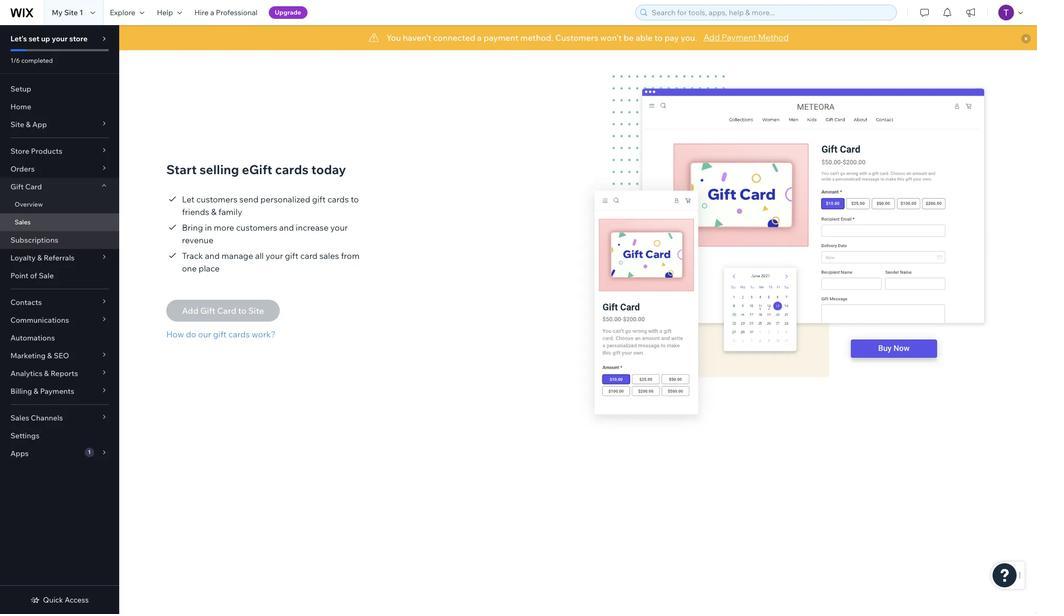 Task type: describe. For each thing, give the bounding box(es) containing it.
all
[[255, 251, 264, 261]]

Search for tools, apps, help & more... field
[[649, 5, 894, 20]]

set
[[29, 34, 39, 43]]

our
[[198, 329, 211, 340]]

store products button
[[0, 142, 119, 160]]

friends
[[182, 207, 209, 217]]

site inside popup button
[[10, 120, 24, 129]]

seo
[[54, 351, 69, 361]]

& for seo
[[47, 351, 52, 361]]

2 vertical spatial your
[[266, 251, 283, 261]]

to inside let customers send personalized gift cards to friends & family bring in more customers and increase your revenue track and manage all your gift card sales from one place
[[351, 194, 359, 205]]

sales channels button
[[0, 409, 119, 427]]

setup
[[10, 84, 31, 94]]

place
[[199, 263, 220, 274]]

my site 1
[[52, 8, 83, 17]]

billing & payments
[[10, 387, 74, 396]]

& for referrals
[[37, 253, 42, 263]]

upgrade button
[[269, 6, 308, 19]]

1 vertical spatial gift
[[285, 251, 299, 261]]

1 horizontal spatial site
[[64, 8, 78, 17]]

communications button
[[0, 311, 119, 329]]

in
[[205, 222, 212, 233]]

up
[[41, 34, 50, 43]]

start selling egift cards today
[[166, 162, 346, 177]]

from
[[341, 251, 360, 261]]

revenue
[[182, 235, 214, 245]]

1 horizontal spatial cards
[[275, 162, 309, 177]]

0 horizontal spatial a
[[210, 8, 214, 17]]

contacts button
[[0, 294, 119, 311]]

method
[[759, 32, 789, 42]]

marketing & seo
[[10, 351, 69, 361]]

gift inside 'button'
[[213, 329, 227, 340]]

access
[[65, 596, 89, 605]]

1/6 completed
[[10, 57, 53, 64]]

home
[[10, 102, 31, 111]]

0 vertical spatial 1
[[80, 8, 83, 17]]

upgrade
[[275, 8, 301, 16]]

app
[[32, 120, 47, 129]]

to inside alert
[[655, 32, 663, 43]]

gift
[[10, 182, 24, 192]]

automations link
[[0, 329, 119, 347]]

1/6
[[10, 57, 20, 64]]

be
[[624, 32, 634, 43]]

hire
[[195, 8, 209, 17]]

apps
[[10, 449, 29, 458]]

how do our gift cards work? button
[[166, 328, 280, 341]]

subscriptions
[[10, 235, 58, 245]]

marketing & seo button
[[0, 347, 119, 365]]

won't
[[601, 32, 622, 43]]

analytics & reports
[[10, 369, 78, 378]]

1 vertical spatial customers
[[236, 222, 277, 233]]

0 horizontal spatial and
[[205, 251, 220, 261]]

selling
[[200, 162, 239, 177]]

start
[[166, 162, 197, 177]]

family
[[219, 207, 242, 217]]

gift card
[[10, 182, 42, 192]]

point of sale
[[10, 271, 54, 280]]

store
[[69, 34, 88, 43]]

professional
[[216, 8, 258, 17]]

add payment method link
[[704, 31, 789, 43]]

communications
[[10, 316, 69, 325]]

settings
[[10, 431, 39, 441]]

orders button
[[0, 160, 119, 178]]

do
[[186, 329, 196, 340]]

products
[[31, 147, 62, 156]]

of
[[30, 271, 37, 280]]

site & app
[[10, 120, 47, 129]]

& for app
[[26, 120, 31, 129]]

sale
[[39, 271, 54, 280]]

manage
[[222, 251, 253, 261]]

let's set up your store
[[10, 34, 88, 43]]

settings link
[[0, 427, 119, 445]]

store
[[10, 147, 29, 156]]

sales
[[320, 251, 339, 261]]

how do our gift cards work?
[[166, 329, 276, 340]]

0 vertical spatial and
[[279, 222, 294, 233]]

able
[[636, 32, 653, 43]]

more
[[214, 222, 234, 233]]

cards inside 'button'
[[229, 329, 250, 340]]



Task type: vqa. For each thing, say whether or not it's contained in the screenshot.
The Payment Methods Available With Stripe
no



Task type: locate. For each thing, give the bounding box(es) containing it.
your inside sidebar element
[[52, 34, 68, 43]]

work?
[[252, 329, 276, 340]]

card
[[25, 182, 42, 192]]

0 horizontal spatial cards
[[229, 329, 250, 340]]

0 horizontal spatial gift
[[213, 329, 227, 340]]

and
[[279, 222, 294, 233], [205, 251, 220, 261]]

0 horizontal spatial site
[[10, 120, 24, 129]]

0 vertical spatial your
[[52, 34, 68, 43]]

sales inside popup button
[[10, 413, 29, 423]]

1 vertical spatial and
[[205, 251, 220, 261]]

reports
[[51, 369, 78, 378]]

1 horizontal spatial gift
[[285, 251, 299, 261]]

1 down settings link
[[88, 449, 91, 456]]

0 vertical spatial a
[[210, 8, 214, 17]]

site down home
[[10, 120, 24, 129]]

1 horizontal spatial 1
[[88, 449, 91, 456]]

sales down overview in the top of the page
[[15, 218, 31, 226]]

payments
[[40, 387, 74, 396]]

customers
[[196, 194, 238, 205], [236, 222, 277, 233]]

hire a professional link
[[188, 0, 264, 25]]

method.
[[521, 32, 554, 43]]

2 vertical spatial gift
[[213, 329, 227, 340]]

gift card button
[[0, 178, 119, 196]]

loyalty & referrals
[[10, 253, 75, 263]]

customers
[[556, 32, 599, 43]]

sales channels
[[10, 413, 63, 423]]

my
[[52, 8, 63, 17]]

1 vertical spatial 1
[[88, 449, 91, 456]]

quick access
[[43, 596, 89, 605]]

your right up
[[52, 34, 68, 43]]

0 vertical spatial gift
[[312, 194, 326, 205]]

gift
[[312, 194, 326, 205], [285, 251, 299, 261], [213, 329, 227, 340]]

point
[[10, 271, 28, 280]]

let customers send personalized gift cards to friends & family bring in more customers and increase your revenue track and manage all your gift card sales from one place
[[182, 194, 360, 274]]

customers up all
[[236, 222, 277, 233]]

billing
[[10, 387, 32, 396]]

billing & payments button
[[0, 383, 119, 400]]

loyalty & referrals button
[[0, 249, 119, 267]]

a left payment
[[477, 32, 482, 43]]

contacts
[[10, 298, 42, 307]]

pay
[[665, 32, 679, 43]]

and left increase
[[279, 222, 294, 233]]

& for payments
[[34, 387, 38, 396]]

point of sale link
[[0, 267, 119, 285]]

1 vertical spatial to
[[351, 194, 359, 205]]

alert
[[119, 25, 1038, 50]]

haven't
[[403, 32, 432, 43]]

2 vertical spatial cards
[[229, 329, 250, 340]]

payment
[[484, 32, 519, 43]]

2 horizontal spatial cards
[[328, 194, 349, 205]]

1 vertical spatial sales
[[10, 413, 29, 423]]

a right hire
[[210, 8, 214, 17]]

0 vertical spatial sales
[[15, 218, 31, 226]]

& left app
[[26, 120, 31, 129]]

today
[[312, 162, 346, 177]]

site right my
[[64, 8, 78, 17]]

& left family
[[211, 207, 217, 217]]

1 right my
[[80, 8, 83, 17]]

& inside dropdown button
[[37, 253, 42, 263]]

store products
[[10, 147, 62, 156]]

send
[[240, 194, 259, 205]]

1 inside sidebar element
[[88, 449, 91, 456]]

add payment method
[[704, 32, 789, 42]]

0 horizontal spatial 1
[[80, 8, 83, 17]]

connected
[[434, 32, 476, 43]]

hire a professional
[[195, 8, 258, 17]]

home link
[[0, 98, 119, 116]]

0 vertical spatial customers
[[196, 194, 238, 205]]

alert containing add payment method
[[119, 25, 1038, 50]]

gift up increase
[[312, 194, 326, 205]]

cards left work?
[[229, 329, 250, 340]]

sales for sales channels
[[10, 413, 29, 423]]

you.
[[681, 32, 698, 43]]

you
[[387, 32, 401, 43]]

your right increase
[[331, 222, 348, 233]]

1 horizontal spatial and
[[279, 222, 294, 233]]

one
[[182, 263, 197, 274]]

0 horizontal spatial your
[[52, 34, 68, 43]]

help
[[157, 8, 173, 17]]

sales link
[[0, 214, 119, 231]]

personalized
[[261, 194, 310, 205]]

increase
[[296, 222, 329, 233]]

completed
[[21, 57, 53, 64]]

& right the loyalty in the top of the page
[[37, 253, 42, 263]]

cards
[[275, 162, 309, 177], [328, 194, 349, 205], [229, 329, 250, 340]]

cards down today at top
[[328, 194, 349, 205]]

quick access button
[[31, 596, 89, 605]]

& for reports
[[44, 369, 49, 378]]

2 horizontal spatial your
[[331, 222, 348, 233]]

cards up the personalized
[[275, 162, 309, 177]]

you haven't connected a payment method. customers won't be able to pay you.
[[387, 32, 698, 43]]

1 vertical spatial site
[[10, 120, 24, 129]]

add
[[704, 32, 720, 42]]

1 horizontal spatial to
[[655, 32, 663, 43]]

your right all
[[266, 251, 283, 261]]

overview link
[[0, 196, 119, 214]]

help button
[[151, 0, 188, 25]]

let's
[[10, 34, 27, 43]]

1 vertical spatial your
[[331, 222, 348, 233]]

cards inside let customers send personalized gift cards to friends & family bring in more customers and increase your revenue track and manage all your gift card sales from one place
[[328, 194, 349, 205]]

sales for sales
[[15, 218, 31, 226]]

automations
[[10, 333, 55, 343]]

1 horizontal spatial a
[[477, 32, 482, 43]]

1 vertical spatial cards
[[328, 194, 349, 205]]

explore
[[110, 8, 135, 17]]

orders
[[10, 164, 35, 174]]

1
[[80, 8, 83, 17], [88, 449, 91, 456]]

0 vertical spatial cards
[[275, 162, 309, 177]]

0 vertical spatial to
[[655, 32, 663, 43]]

referrals
[[44, 253, 75, 263]]

analytics
[[10, 369, 42, 378]]

site & app button
[[0, 116, 119, 133]]

& right the billing
[[34, 387, 38, 396]]

channels
[[31, 413, 63, 423]]

setup link
[[0, 80, 119, 98]]

0 horizontal spatial to
[[351, 194, 359, 205]]

card
[[300, 251, 318, 261]]

payment
[[722, 32, 757, 42]]

sales up settings
[[10, 413, 29, 423]]

0 vertical spatial site
[[64, 8, 78, 17]]

1 vertical spatial a
[[477, 32, 482, 43]]

let
[[182, 194, 195, 205]]

1 horizontal spatial your
[[266, 251, 283, 261]]

gift right our
[[213, 329, 227, 340]]

customers up family
[[196, 194, 238, 205]]

site
[[64, 8, 78, 17], [10, 120, 24, 129]]

sidebar element
[[0, 25, 119, 614]]

to
[[655, 32, 663, 43], [351, 194, 359, 205]]

how
[[166, 329, 184, 340]]

& left seo
[[47, 351, 52, 361]]

and up 'place'
[[205, 251, 220, 261]]

gift left card
[[285, 251, 299, 261]]

& left reports
[[44, 369, 49, 378]]

track
[[182, 251, 203, 261]]

egift
[[242, 162, 272, 177]]

& inside let customers send personalized gift cards to friends & family bring in more customers and increase your revenue track and manage all your gift card sales from one place
[[211, 207, 217, 217]]

2 horizontal spatial gift
[[312, 194, 326, 205]]



